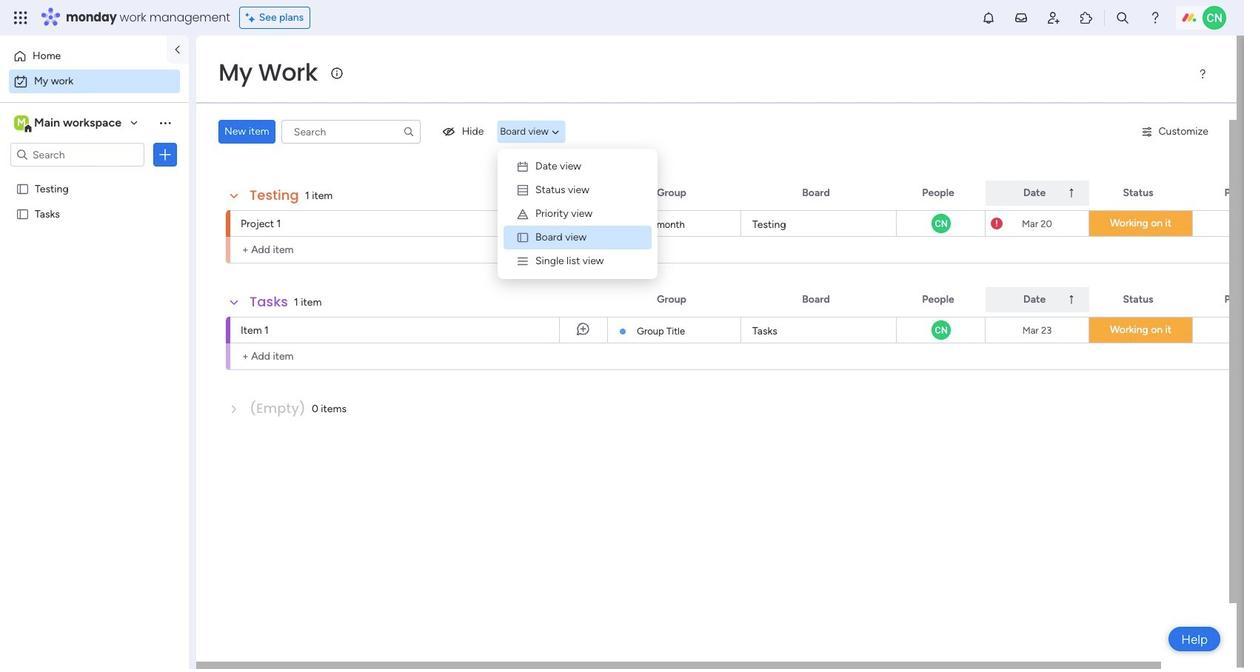 Task type: describe. For each thing, give the bounding box(es) containing it.
workspace image
[[14, 115, 29, 131]]

v2 overdue deadline image
[[991, 217, 1003, 231]]

help image
[[1148, 10, 1163, 25]]

0 vertical spatial option
[[9, 44, 158, 68]]

2 public board image from the top
[[16, 207, 30, 221]]

2 column header from the top
[[986, 287, 1089, 313]]

cool name image
[[930, 213, 952, 235]]

single list view image
[[516, 255, 530, 268]]

workspace options image
[[158, 115, 173, 130]]

search everything image
[[1115, 10, 1130, 25]]

0 horizontal spatial cool name image
[[930, 319, 952, 341]]

status view image
[[516, 184, 530, 197]]

1 vertical spatial option
[[9, 70, 180, 93]]



Task type: vqa. For each thing, say whether or not it's contained in the screenshot.
Notifications image
yes



Task type: locate. For each thing, give the bounding box(es) containing it.
list box
[[0, 173, 189, 426]]

0 vertical spatial column header
[[986, 181, 1089, 206]]

2 menu item from the top
[[504, 178, 652, 202]]

1 horizontal spatial cool name image
[[1203, 6, 1226, 30]]

2 vertical spatial option
[[0, 175, 189, 178]]

1 column header from the top
[[986, 181, 1089, 206]]

update feed image
[[1014, 10, 1029, 25]]

date view image
[[516, 160, 530, 173]]

5 menu item from the top
[[504, 250, 652, 273]]

menu item down the board view icon
[[504, 250, 652, 273]]

1 vertical spatial cool name image
[[930, 319, 952, 341]]

4 menu item from the top
[[504, 226, 652, 250]]

option
[[9, 44, 158, 68], [9, 70, 180, 93], [0, 175, 189, 178]]

public board image
[[16, 181, 30, 196], [16, 207, 30, 221]]

priority view image
[[516, 207, 530, 221]]

0 vertical spatial cool name image
[[1203, 6, 1226, 30]]

notifications image
[[981, 10, 996, 25]]

Search in workspace field
[[31, 146, 124, 163]]

invite members image
[[1046, 10, 1061, 25]]

menu item up status view icon at the left of page
[[504, 155, 652, 178]]

search image
[[403, 126, 415, 138]]

sort image
[[1066, 294, 1078, 306]]

menu menu
[[504, 155, 652, 273]]

menu item down date view icon
[[504, 178, 652, 202]]

workspace selection element
[[14, 114, 124, 133]]

1 vertical spatial column header
[[986, 287, 1089, 313]]

board view image
[[516, 231, 530, 244]]

monday marketplace image
[[1079, 10, 1094, 25]]

menu item down status view icon at the left of page
[[504, 202, 652, 226]]

1 menu item from the top
[[504, 155, 652, 178]]

None search field
[[281, 120, 420, 144]]

select product image
[[13, 10, 28, 25]]

column header
[[986, 181, 1089, 206], [986, 287, 1089, 313]]

1 vertical spatial public board image
[[16, 207, 30, 221]]

menu item
[[504, 155, 652, 178], [504, 178, 652, 202], [504, 202, 652, 226], [504, 226, 652, 250], [504, 250, 652, 273]]

see plans image
[[246, 10, 259, 26]]

1 public board image from the top
[[16, 181, 30, 196]]

Filter dashboard by text search field
[[281, 120, 420, 144]]

options image
[[158, 147, 173, 162]]

3 menu item from the top
[[504, 202, 652, 226]]

cool name image
[[1203, 6, 1226, 30], [930, 319, 952, 341]]

menu item down priority view icon
[[504, 226, 652, 250]]

sort image
[[1066, 187, 1078, 199]]

0 vertical spatial public board image
[[16, 181, 30, 196]]

menu image
[[1197, 68, 1209, 80]]



